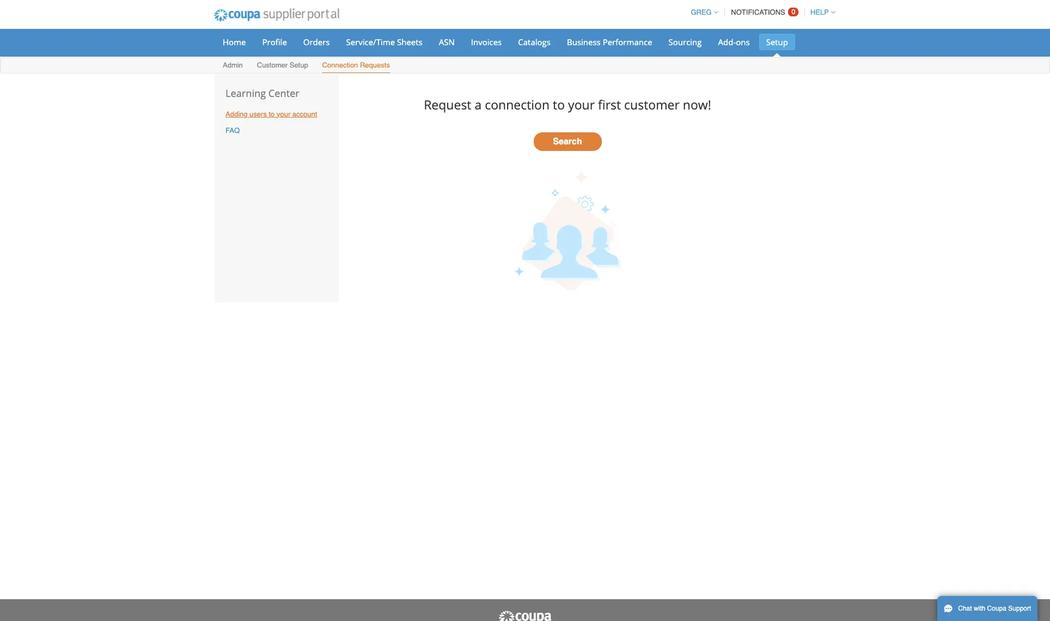 Task type: describe. For each thing, give the bounding box(es) containing it.
setup link
[[760, 34, 796, 50]]

sheets
[[397, 37, 423, 47]]

chat with coupa support button
[[938, 596, 1038, 621]]

sourcing
[[669, 37, 702, 47]]

0
[[792, 8, 796, 16]]

service/time sheets link
[[339, 34, 430, 50]]

chat with coupa support
[[959, 605, 1032, 613]]

0 horizontal spatial your
[[277, 110, 291, 118]]

faq link
[[226, 127, 240, 135]]

orders link
[[296, 34, 337, 50]]

learning center
[[226, 87, 300, 100]]

connection
[[322, 61, 358, 69]]

1 horizontal spatial to
[[553, 96, 565, 113]]

add-ons link
[[712, 34, 757, 50]]

business
[[567, 37, 601, 47]]

chat
[[959, 605, 973, 613]]

service/time sheets
[[346, 37, 423, 47]]

connection
[[485, 96, 550, 113]]

help link
[[806, 8, 836, 16]]

0 horizontal spatial setup
[[290, 61, 308, 69]]

1 horizontal spatial setup
[[767, 37, 789, 47]]

asn link
[[432, 34, 462, 50]]

business performance link
[[560, 34, 660, 50]]

asn
[[439, 37, 455, 47]]

admin
[[223, 61, 243, 69]]

profile
[[262, 37, 287, 47]]

0 horizontal spatial to
[[269, 110, 275, 118]]

center
[[269, 87, 300, 100]]

business performance
[[567, 37, 653, 47]]

customer
[[625, 96, 680, 113]]

support
[[1009, 605, 1032, 613]]

request a connection to your first customer now!
[[424, 96, 712, 113]]

now!
[[683, 96, 712, 113]]

account
[[293, 110, 317, 118]]



Task type: vqa. For each thing, say whether or not it's contained in the screenshot.
Print and Promotional Materials
no



Task type: locate. For each thing, give the bounding box(es) containing it.
request
[[424, 96, 472, 113]]

your left first
[[568, 96, 595, 113]]

performance
[[603, 37, 653, 47]]

adding
[[226, 110, 248, 118]]

catalogs
[[518, 37, 551, 47]]

notifications
[[732, 8, 786, 16]]

search button
[[534, 133, 602, 151]]

0 vertical spatial coupa supplier portal image
[[207, 2, 347, 29]]

requests
[[360, 61, 390, 69]]

setup down notifications 0 at the top right of page
[[767, 37, 789, 47]]

connection requests link
[[322, 59, 391, 73]]

1 horizontal spatial coupa supplier portal image
[[498, 610, 553, 621]]

help
[[811, 8, 829, 16]]

first
[[598, 96, 621, 113]]

orders
[[303, 37, 330, 47]]

customer setup link
[[257, 59, 309, 73]]

invoices
[[471, 37, 502, 47]]

greg link
[[686, 8, 719, 16]]

coupa
[[988, 605, 1007, 613]]

customer
[[257, 61, 288, 69]]

customer setup
[[257, 61, 308, 69]]

adding users to your account
[[226, 110, 317, 118]]

navigation containing notifications 0
[[686, 2, 836, 23]]

1 horizontal spatial your
[[568, 96, 595, 113]]

add-ons
[[719, 37, 750, 47]]

sourcing link
[[662, 34, 709, 50]]

search
[[553, 137, 582, 147]]

1 vertical spatial coupa supplier portal image
[[498, 610, 553, 621]]

service/time
[[346, 37, 395, 47]]

to
[[553, 96, 565, 113], [269, 110, 275, 118]]

navigation
[[686, 2, 836, 23]]

notifications 0
[[732, 8, 796, 16]]

add-
[[719, 37, 736, 47]]

ons
[[736, 37, 750, 47]]

greg
[[691, 8, 712, 16]]

faq
[[226, 127, 240, 135]]

with
[[974, 605, 986, 613]]

catalogs link
[[511, 34, 558, 50]]

learning
[[226, 87, 266, 100]]

setup right customer
[[290, 61, 308, 69]]

admin link
[[222, 59, 244, 73]]

profile link
[[255, 34, 294, 50]]

0 vertical spatial setup
[[767, 37, 789, 47]]

0 horizontal spatial coupa supplier portal image
[[207, 2, 347, 29]]

to up search
[[553, 96, 565, 113]]

adding users to your account link
[[226, 110, 317, 118]]

home
[[223, 37, 246, 47]]

setup
[[767, 37, 789, 47], [290, 61, 308, 69]]

1 vertical spatial setup
[[290, 61, 308, 69]]

connection requests
[[322, 61, 390, 69]]

invoices link
[[464, 34, 509, 50]]

a
[[475, 96, 482, 113]]

home link
[[216, 34, 253, 50]]

your down center
[[277, 110, 291, 118]]

to right users
[[269, 110, 275, 118]]

users
[[250, 110, 267, 118]]

your
[[568, 96, 595, 113], [277, 110, 291, 118]]

coupa supplier portal image
[[207, 2, 347, 29], [498, 610, 553, 621]]



